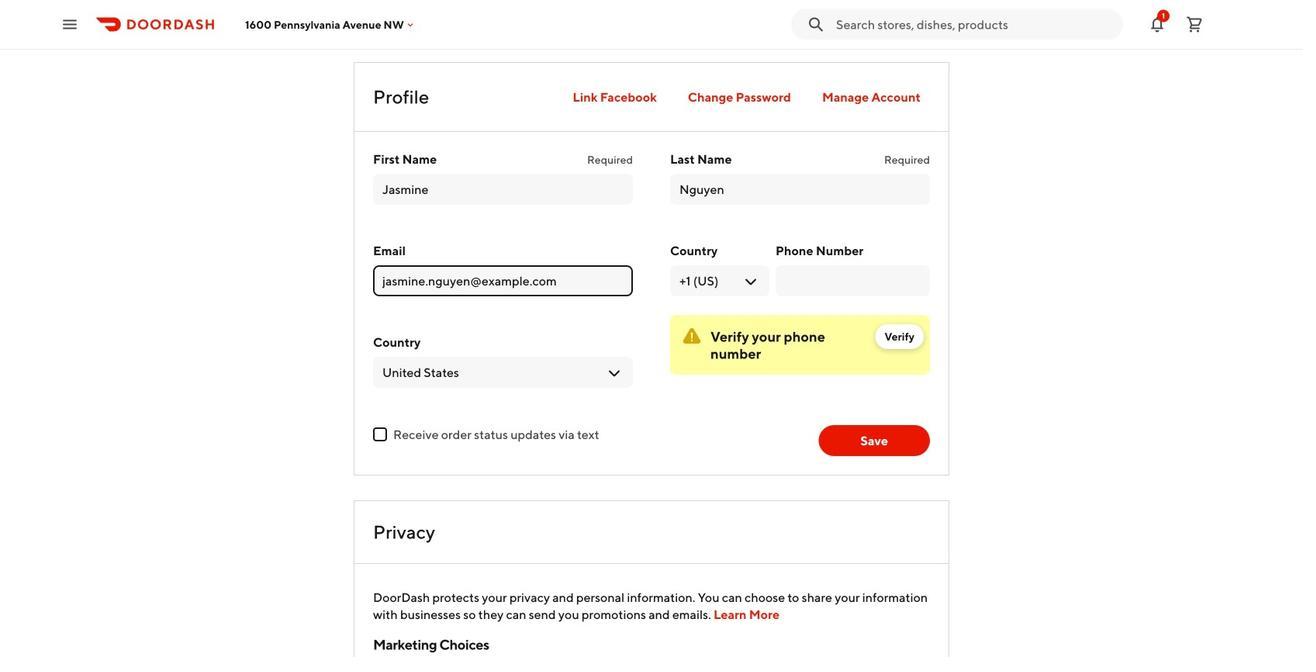 Task type: describe. For each thing, give the bounding box(es) containing it.
0 items, open order cart image
[[1185, 15, 1204, 34]]



Task type: vqa. For each thing, say whether or not it's contained in the screenshot.
0 items, open Order Cart Image
yes



Task type: locate. For each thing, give the bounding box(es) containing it.
None email field
[[382, 272, 624, 289]]

Store search: begin typing to search for stores available on DoorDash text field
[[836, 16, 1114, 33]]

None text field
[[680, 181, 921, 198]]

open menu image
[[61, 15, 79, 34]]

status
[[670, 315, 930, 375]]

None text field
[[382, 181, 624, 198]]

notification bell image
[[1148, 15, 1167, 34]]

None checkbox
[[373, 427, 387, 441]]



